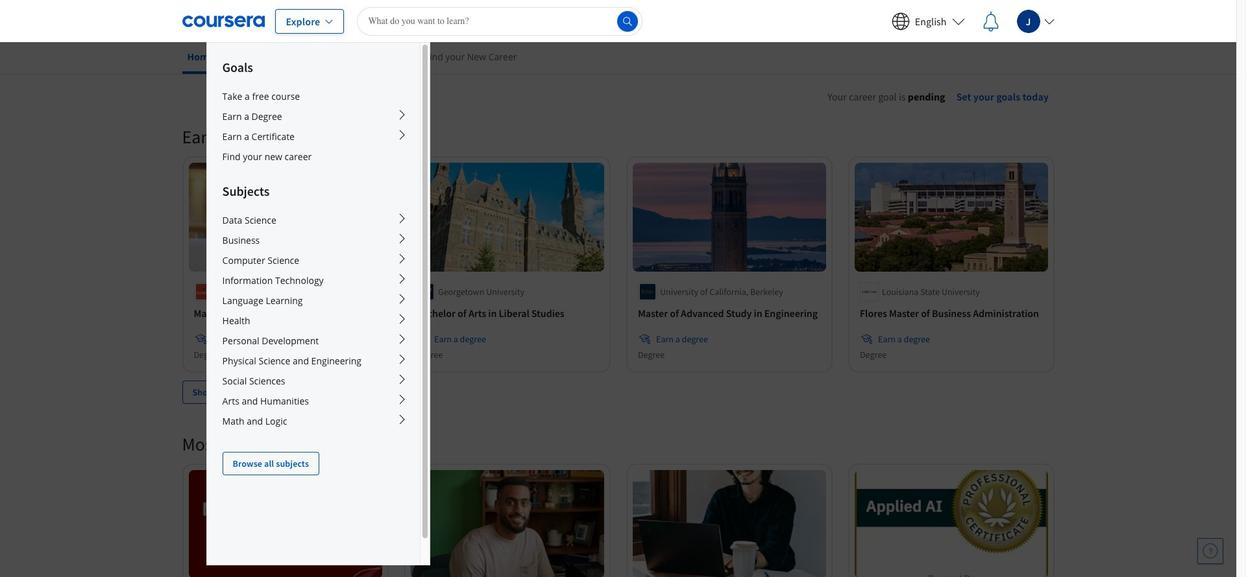 Task type: locate. For each thing, give the bounding box(es) containing it.
region
[[773, 107, 1195, 236]]

None search field
[[357, 7, 643, 35]]

earn your degree collection element
[[174, 104, 1062, 425]]

What do you want to learn? text field
[[357, 7, 643, 35]]

coursera image
[[182, 11, 264, 31]]



Task type: describe. For each thing, give the bounding box(es) containing it.
help center image
[[1203, 544, 1218, 559]]

explore menu element
[[207, 43, 420, 476]]

most popular certificates collection element
[[174, 412, 1062, 578]]



Task type: vqa. For each thing, say whether or not it's contained in the screenshot.
leftmost Skills
no



